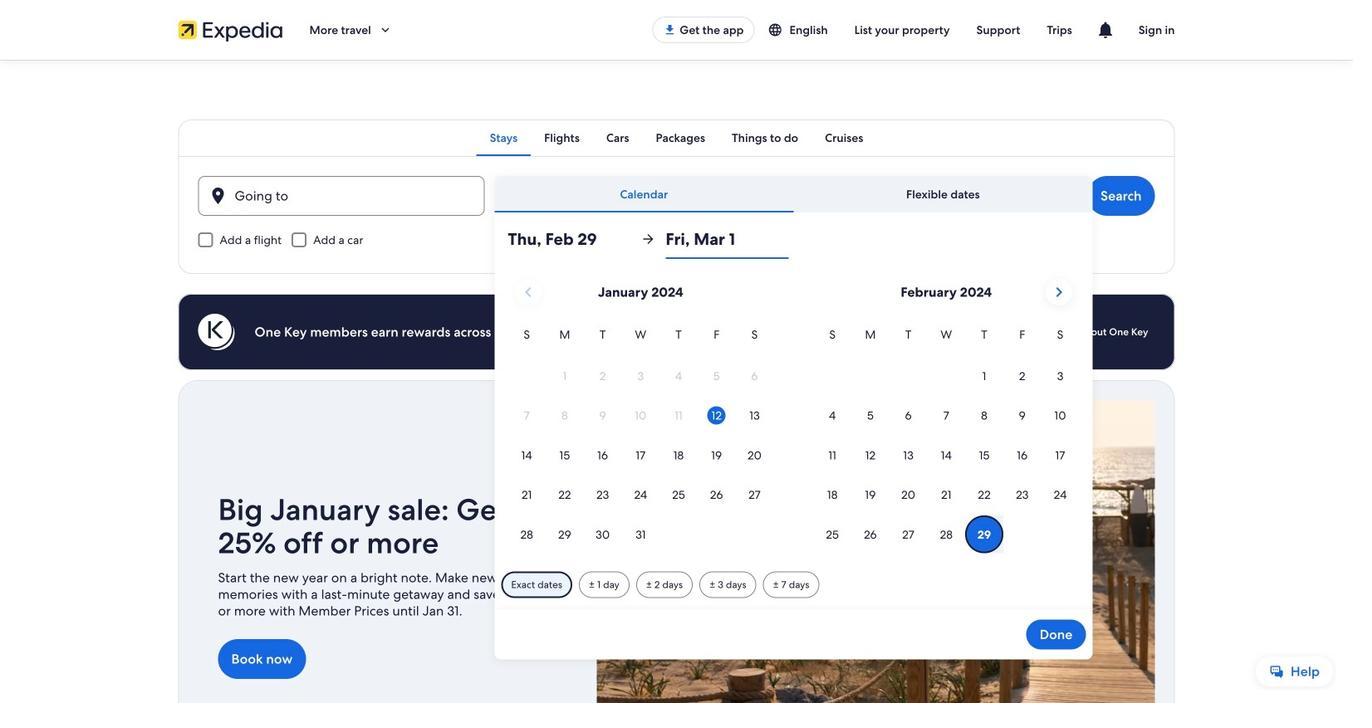 Task type: vqa. For each thing, say whether or not it's contained in the screenshot.
'TAB LIST'
yes



Task type: locate. For each thing, give the bounding box(es) containing it.
download the app button image
[[663, 23, 677, 37]]

communication center icon image
[[1096, 20, 1116, 40]]

january 2024 element
[[508, 326, 774, 556]]

tab list
[[178, 120, 1176, 156], [495, 176, 1093, 213]]

small image
[[768, 22, 790, 37]]

previous month image
[[519, 283, 538, 303]]

expedia logo image
[[178, 18, 283, 42]]

directional image
[[641, 232, 656, 247]]

main content
[[0, 60, 1354, 704]]

0 vertical spatial tab list
[[178, 120, 1176, 156]]

application
[[508, 273, 1080, 556]]

february 2024 element
[[814, 326, 1080, 556]]



Task type: describe. For each thing, give the bounding box(es) containing it.
today element
[[708, 407, 726, 425]]

1 vertical spatial tab list
[[495, 176, 1093, 213]]

more travel image
[[378, 22, 393, 37]]

next month image
[[1050, 283, 1069, 303]]



